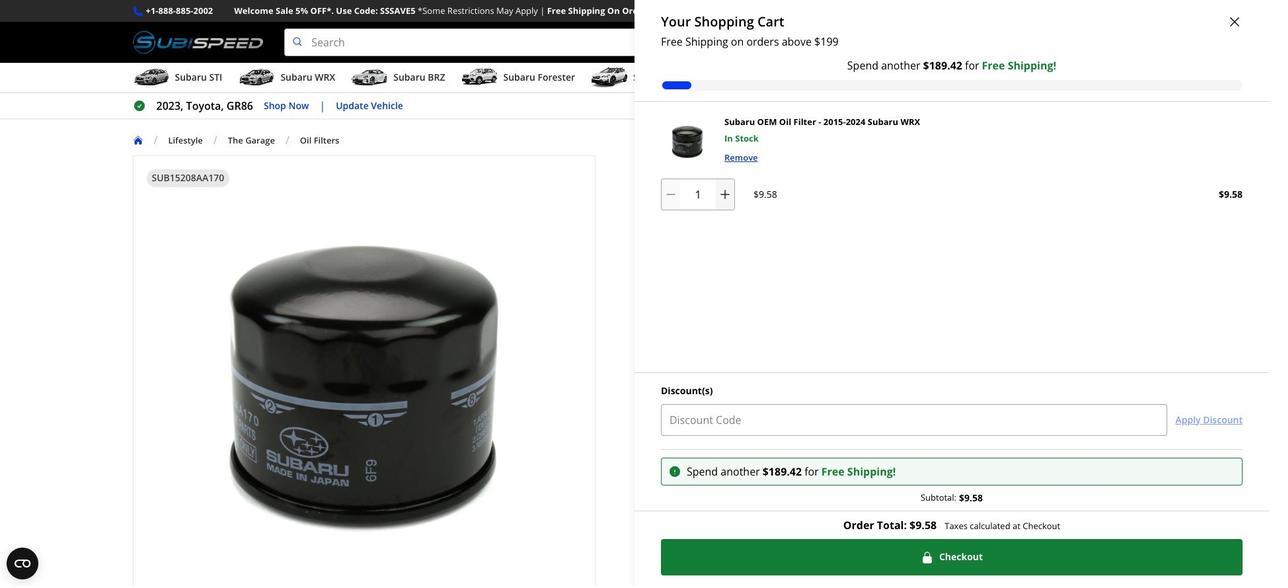 Task type: vqa. For each thing, say whether or not it's contained in the screenshot.
Category
no



Task type: describe. For each thing, give the bounding box(es) containing it.
decrement image
[[665, 188, 678, 201]]

Discount Code field
[[661, 404, 1168, 436]]

sub15208aa170 oem subaru oil filter - 2015-2020 wrx, image
[[661, 115, 714, 168]]

1 star image from the left
[[658, 183, 670, 194]]

open widget image
[[7, 548, 38, 579]]

increment image
[[719, 188, 732, 201]]



Task type: locate. For each thing, give the bounding box(es) containing it.
search input field
[[285, 29, 1045, 56]]

2 star image from the left
[[670, 183, 682, 194]]

star image
[[658, 183, 670, 194], [670, 183, 682, 194]]

None number field
[[661, 179, 736, 210]]

dialog
[[635, 0, 1270, 586]]



